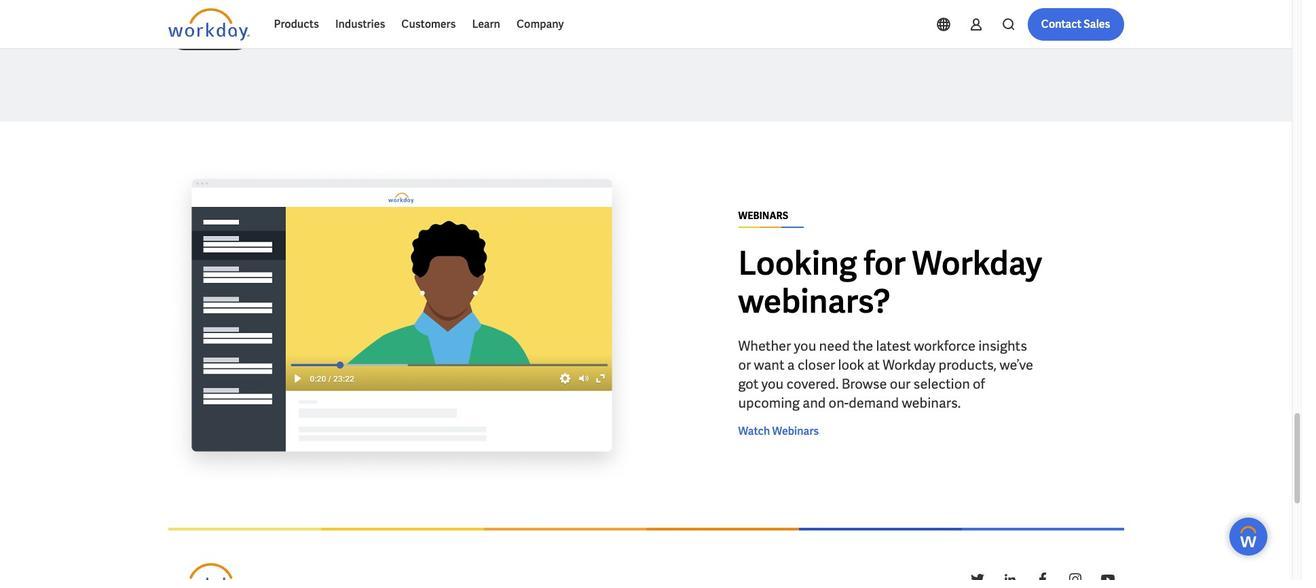 Task type: describe. For each thing, give the bounding box(es) containing it.
workforce
[[914, 338, 976, 356]]

webinars.
[[902, 395, 961, 413]]

0 vertical spatial webinars
[[739, 210, 789, 222]]

a
[[788, 357, 795, 375]]

watch webinars link
[[739, 424, 819, 440]]

company button
[[509, 8, 572, 41]]

got
[[739, 376, 759, 394]]

products button
[[266, 8, 327, 41]]

go to instagram image
[[1067, 572, 1084, 581]]

contact sales
[[1042, 17, 1111, 31]]

selection
[[914, 376, 970, 394]]

or
[[739, 357, 751, 375]]

webinars inside "link"
[[773, 425, 819, 439]]

contact
[[1042, 17, 1082, 31]]

learn button
[[464, 8, 509, 41]]

of
[[973, 376, 985, 394]]

we've
[[1000, 357, 1034, 375]]

customers
[[402, 17, 456, 31]]

closer
[[798, 357, 835, 375]]

1 vertical spatial you
[[762, 376, 784, 394]]

1 go to the homepage image from the top
[[168, 8, 250, 41]]

our
[[890, 376, 911, 394]]

watch
[[739, 425, 770, 439]]

the
[[853, 338, 874, 356]]

more
[[212, 26, 238, 41]]

and
[[803, 395, 826, 413]]

workday webinars image
[[168, 165, 635, 485]]

want
[[754, 357, 785, 375]]

company
[[517, 17, 564, 31]]

learn for learn more
[[182, 26, 210, 41]]

workday sponsorships. image
[[576, 0, 1043, 78]]

go to youtube image
[[1100, 572, 1116, 581]]

2 go to the homepage image from the top
[[168, 563, 250, 581]]

go to twitter image
[[969, 572, 986, 581]]



Task type: vqa. For each thing, say whether or not it's contained in the screenshot.
bottom Enterprise
no



Task type: locate. For each thing, give the bounding box(es) containing it.
you down want
[[762, 376, 784, 394]]

workday
[[912, 243, 1043, 285], [883, 357, 936, 375]]

workday inside the whether you need the latest workforce insights or want a closer look at workday products, we've got you covered. browse our selection of upcoming and on-demand webinars.
[[883, 357, 936, 375]]

workday inside looking for workday webinars?
[[912, 243, 1043, 285]]

webinars?
[[739, 281, 891, 323]]

insights
[[979, 338, 1028, 356]]

1 vertical spatial workday
[[883, 357, 936, 375]]

1 vertical spatial webinars
[[773, 425, 819, 439]]

0 horizontal spatial you
[[762, 376, 784, 394]]

look
[[838, 357, 865, 375]]

looking for workday webinars?
[[739, 243, 1043, 323]]

go to linkedin image
[[1002, 572, 1018, 581]]

products
[[274, 17, 319, 31]]

latest
[[876, 338, 911, 356]]

webinars
[[739, 210, 789, 222], [773, 425, 819, 439]]

1 horizontal spatial learn
[[472, 17, 500, 31]]

1 horizontal spatial you
[[794, 338, 817, 356]]

learn left more
[[182, 26, 210, 41]]

looking
[[739, 243, 858, 285]]

demand
[[849, 395, 899, 413]]

customers button
[[393, 8, 464, 41]]

webinars up looking
[[739, 210, 789, 222]]

upcoming
[[739, 395, 800, 413]]

learn more link
[[168, 17, 252, 50]]

learn inside learn dropdown button
[[472, 17, 500, 31]]

industries button
[[327, 8, 393, 41]]

0 vertical spatial workday
[[912, 243, 1043, 285]]

watch webinars
[[739, 425, 819, 439]]

sales
[[1084, 17, 1111, 31]]

learn inside learn more link
[[182, 26, 210, 41]]

whether
[[739, 338, 791, 356]]

on-
[[829, 395, 849, 413]]

you
[[794, 338, 817, 356], [762, 376, 784, 394]]

covered.
[[787, 376, 839, 394]]

browse
[[842, 376, 887, 394]]

go to facebook image
[[1035, 572, 1051, 581]]

learn for learn
[[472, 17, 500, 31]]

industries
[[335, 17, 385, 31]]

you up 'closer'
[[794, 338, 817, 356]]

for
[[864, 243, 906, 285]]

learn left company
[[472, 17, 500, 31]]

go to the homepage image
[[168, 8, 250, 41], [168, 563, 250, 581]]

contact sales link
[[1028, 8, 1124, 41]]

0 horizontal spatial learn
[[182, 26, 210, 41]]

products,
[[939, 357, 997, 375]]

0 vertical spatial you
[[794, 338, 817, 356]]

whether you need the latest workforce insights or want a closer look at workday products, we've got you covered. browse our selection of upcoming and on-demand webinars.
[[739, 338, 1034, 413]]

need
[[819, 338, 850, 356]]

at
[[868, 357, 880, 375]]

0 vertical spatial go to the homepage image
[[168, 8, 250, 41]]

learn
[[472, 17, 500, 31], [182, 26, 210, 41]]

1 vertical spatial go to the homepage image
[[168, 563, 250, 581]]

learn more
[[182, 26, 238, 41]]

webinars down and
[[773, 425, 819, 439]]



